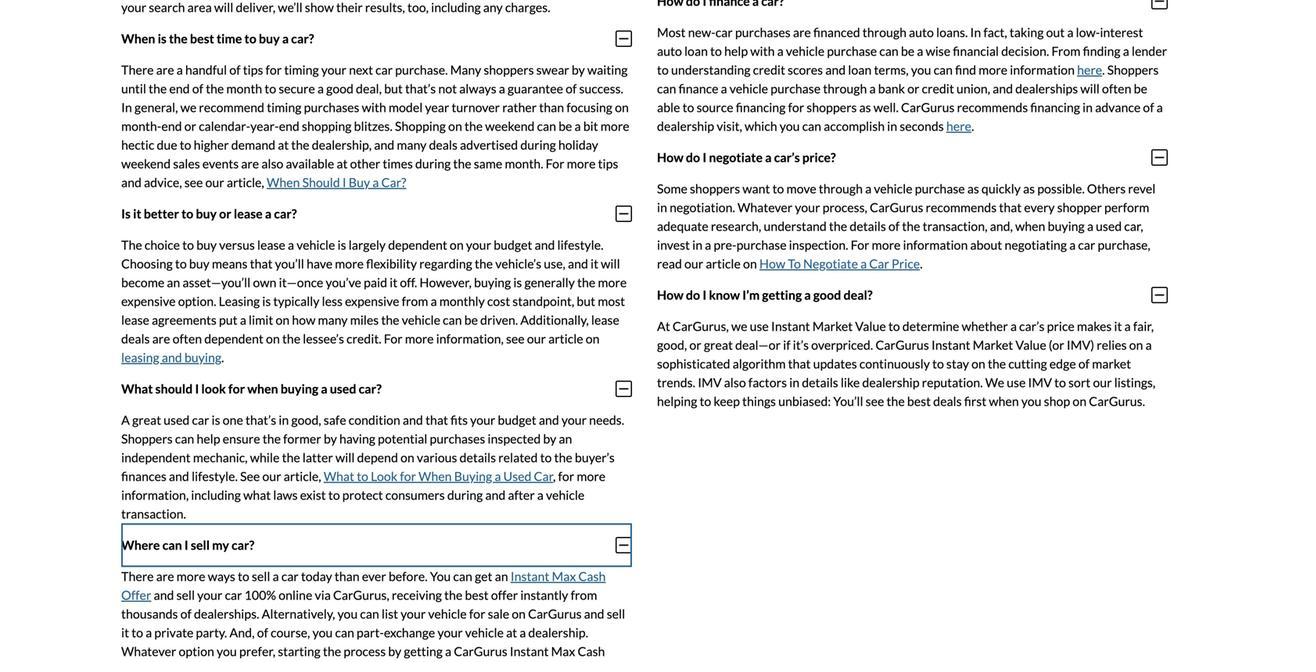 Task type: vqa. For each thing, say whether or not it's contained in the screenshot.
credit to the bottom
yes



Task type: locate. For each thing, give the bounding box(es) containing it.
stay
[[946, 356, 969, 371]]

to right related
[[540, 450, 552, 465]]

1 there from the top
[[121, 62, 154, 77]]

1 vertical spatial will
[[601, 256, 620, 271]]

reputation.
[[922, 375, 983, 390]]

by down exchange
[[388, 644, 401, 659]]

recommends
[[957, 100, 1028, 115], [926, 200, 997, 215]]

i for negotiate
[[703, 150, 707, 165]]

terms,
[[874, 62, 909, 77]]

shoppers inside . shoppers can finance a vehicle purchase through a bank or credit union, and dealerships will often be able to source financing for shoppers as well. cargurus recommends financing in advance of a dealership visit, which you can accomplish in seconds
[[807, 100, 857, 115]]

1 horizontal spatial dealership
[[862, 375, 919, 390]]

revel
[[1128, 181, 1156, 196]]

the up available
[[291, 137, 309, 152]]

your left needs.
[[561, 412, 587, 428]]

what inside dropdown button
[[121, 381, 153, 397]]

0 horizontal spatial cargurus,
[[333, 588, 389, 603]]

be inside there are a handful of tips for timing your next car purchase. many shoppers swear by waiting until the end of the month to secure a good deal, but that's not always a guarantee of success. in general, we recommend timing purchases with model year turnover rather than focusing on month-end or calendar-year-end shopping blitzes. shopping on the weekend can be a bit more hectic due to higher demand at the dealership, and many deals advertised during holiday weekend sales events are also available at other times during the same month. for more tips and advice, see our article,
[[559, 118, 572, 134]]

0 vertical spatial shoppers
[[1107, 62, 1159, 77]]

0 vertical spatial here
[[1077, 62, 1102, 77]]

1 horizontal spatial credit
[[922, 81, 954, 96]]

0 horizontal spatial used
[[164, 412, 190, 428]]

than down guarantee
[[539, 100, 564, 115]]

0 vertical spatial getting
[[762, 288, 802, 303]]

in left advance
[[1083, 100, 1093, 115]]

fair,
[[1133, 319, 1154, 334]]

driven.
[[480, 312, 518, 328]]

we inside at cargurus, we use instant market value to determine whether a car's price makes it a fair, good, or great deal—or if it's overpriced. cargurus instant market value (or imv) relies on a sophisticated algorithm that updates continuously to stay on the cutting edge of market trends. imv also factors in details like dealership reputation. we use imv to sort our listings, helping to keep things unbiased: you'll see the best deals first when you shop on cargurus.
[[731, 319, 747, 334]]

0 horizontal spatial loan
[[684, 43, 708, 59]]

do inside 'dropdown button'
[[686, 288, 700, 303]]

you inside . shoppers can finance a vehicle purchase through a bank or credit union, and dealerships will often be able to source financing for shoppers as well. cargurus recommends financing in advance of a dealership visit, which you can accomplish in seconds
[[780, 118, 800, 134]]

at
[[278, 137, 289, 152], [337, 156, 348, 171], [506, 625, 517, 640]]

1 vertical spatial help
[[197, 431, 220, 446]]

article inside some shoppers want to move through a vehicle purchase as quickly as possible. others revel in negotiation. whatever your process, cargurus recommends that every shopper perform adequate research, understand the details of the transaction, and, when buying a used car, invest in a pre-purchase inspection. for more information about negotiating a car purchase, read our article on
[[706, 256, 741, 271]]

0 horizontal spatial tips
[[243, 62, 263, 77]]

with inside there are a handful of tips for timing your next car purchase. many shoppers swear by waiting until the end of the month to secure a good deal, but that's not always a guarantee of success. in general, we recommend timing purchases with model year turnover rather than focusing on month-end or calendar-year-end shopping blitzes. shopping on the weekend can be a bit more hectic due to higher demand at the dealership, and many deals advertised during holiday weekend sales events are also available at other times during the same month. for more tips and advice, see our article,
[[362, 100, 386, 115]]

help up understanding
[[724, 43, 748, 59]]

general,
[[134, 100, 178, 115]]

1 horizontal spatial here
[[1077, 62, 1102, 77]]

use
[[750, 319, 769, 334], [1007, 375, 1026, 390]]

fits
[[451, 412, 468, 428]]

0 vertical spatial help
[[724, 43, 748, 59]]

be inside the choice to buy versus lease a vehicle is largely dependent on your budget and lifestyle. choosing to buy means that you'll have more flexibility regarding the vehicle's use, and it will become an asset—you'll own it—once you've paid it off. however, buying is generally the more expensive option. leasing is typically less expensive from a monthly cost standpoint, but most lease agreements put a limit on how many miles the vehicle can be driven. additionally, lease deals are often dependent on the lessee's credit. for more information, see our article on leasing and buying .
[[464, 312, 478, 328]]

out
[[1046, 24, 1065, 40]]

see down sales
[[184, 175, 203, 190]]

0 vertical spatial article,
[[227, 175, 264, 190]]

1 vertical spatial credit
[[922, 81, 954, 96]]

it right is
[[133, 206, 141, 221]]

car left one
[[192, 412, 209, 428]]

1 horizontal spatial article
[[706, 256, 741, 271]]

2 vertical spatial during
[[447, 488, 483, 503]]

2 vertical spatial see
[[866, 394, 884, 409]]

for inside . shoppers can finance a vehicle purchase through a bank or credit union, and dealerships will often be able to source financing for shoppers as well. cargurus recommends financing in advance of a dealership visit, which you can accomplish in seconds
[[788, 100, 804, 115]]

market
[[812, 319, 853, 334], [973, 337, 1013, 353]]

i for buy
[[342, 175, 346, 190]]

the up price
[[902, 218, 920, 234]]

here for here .
[[946, 118, 971, 134]]

safe
[[324, 412, 346, 428]]

understand
[[764, 218, 827, 234]]

you inside most new-car purchases are financed through auto loans. in fact, taking out a low-interest auto loan to help with a vehicle purchase can be a wise financial decision. from finding a lender to understanding credit scores and loan terms, you can find more information
[[911, 62, 931, 77]]

1 vertical spatial max
[[551, 644, 575, 659]]

where can i sell my car? button
[[121, 524, 632, 567]]

our down events on the top left of the page
[[205, 175, 224, 190]]

independent
[[121, 450, 191, 465]]

will inside . shoppers can finance a vehicle purchase through a bank or credit union, and dealerships will often be able to source financing for shoppers as well. cargurus recommends financing in advance of a dealership visit, which you can accomplish in seconds
[[1080, 81, 1100, 96]]

finding
[[1083, 43, 1121, 59]]

2 vertical spatial minus square image
[[1151, 286, 1168, 305]]

how do i negotiate a car's price? button
[[657, 136, 1168, 179]]

0 vertical spatial that's
[[405, 81, 436, 96]]

minus square image for there are more ways to sell a car today than ever before. you can get an
[[616, 536, 632, 555]]

many
[[450, 62, 481, 77]]

taking
[[1010, 24, 1044, 40]]

car inside the and sell your car 100% online via cargurus, receiving the best offer instantly from thousands of dealerships. alternatively, you can list your vehicle for sale on cargurus and sell it to a private party. and, of course, you can part-exchange your vehicle at a dealership. whatever option you prefer, starting the process by getting a cargurus instant max c
[[225, 588, 242, 603]]

purchase inside most new-car purchases are financed through auto loans. in fact, taking out a low-interest auto loan to help with a vehicle purchase can be a wise financial decision. from finding a lender to understanding credit scores and loan terms, you can find more information
[[827, 43, 877, 59]]

getting
[[762, 288, 802, 303], [404, 644, 443, 659]]

can up able
[[657, 81, 676, 96]]

best down reputation.
[[907, 394, 931, 409]]

0 vertical spatial from
[[402, 294, 428, 309]]

negotiate
[[709, 150, 763, 165]]

or
[[907, 81, 919, 96], [184, 118, 196, 134], [219, 206, 231, 221], [689, 337, 701, 353]]

that left fits
[[425, 412, 448, 428]]

car's inside at cargurus, we use instant market value to determine whether a car's price makes it a fair, good, or great deal—or if it's overpriced. cargurus instant market value (or imv) relies on a sophisticated algorithm that updates continuously to stay on the cutting edge of market trends. imv also factors in details like dealership reputation. we use imv to sort our listings, helping to keep things unbiased: you'll see the best deals first when you shop on cargurus.
[[1019, 319, 1045, 334]]

1 vertical spatial an
[[559, 431, 572, 446]]

0 horizontal spatial that's
[[246, 412, 276, 428]]

will down having
[[335, 450, 355, 465]]

1 vertical spatial shoppers
[[121, 431, 173, 446]]

month-
[[121, 118, 161, 134]]

1 vertical spatial tips
[[598, 156, 618, 171]]

your inside there are a handful of tips for timing your next car purchase. many shoppers swear by waiting until the end of the month to secure a good deal, but that's not always a guarantee of success. in general, we recommend timing purchases with model year turnover rather than focusing on month-end or calendar-year-end shopping blitzes. shopping on the weekend can be a bit more hectic due to higher demand at the dealership, and many deals advertised during holiday weekend sales events are also available at other times during the same month. for more tips and advice, see our article,
[[321, 62, 346, 77]]

0 vertical spatial during
[[520, 137, 556, 152]]

sales
[[173, 156, 200, 171]]

0 horizontal spatial will
[[335, 450, 355, 465]]

relies
[[1097, 337, 1127, 353]]

often down agreements
[[173, 331, 202, 346]]

in inside there are a handful of tips for timing your next car purchase. many shoppers swear by waiting until the end of the month to secure a good deal, but that's not always a guarantee of success. in general, we recommend timing purchases with model year turnover rather than focusing on month-end or calendar-year-end shopping blitzes. shopping on the weekend can be a bit more hectic due to higher demand at the dealership, and many deals advertised during holiday weekend sales events are also available at other times during the same month. for more tips and advice, see our article,
[[121, 100, 132, 115]]

and up the should
[[162, 350, 182, 365]]

1 vertical spatial getting
[[404, 644, 443, 659]]

lifestyle. inside a great used car is one that's in good, safe condition and that fits your budget and your needs. shoppers can help ensure the former by having potential purchases inspected by an independent mechanic, while the latter will depend on various details related to the buyer's finances and lifestyle. see our article,
[[192, 469, 238, 484]]

visit,
[[717, 118, 742, 134]]

option.
[[178, 294, 216, 309]]

many down 'shopping'
[[397, 137, 427, 152]]

dealership inside at cargurus, we use instant market value to determine whether a car's price makes it a fair, good, or great deal—or if it's overpriced. cargurus instant market value (or imv) relies on a sophisticated algorithm that updates continuously to stay on the cutting edge of market trends. imv also factors in details like dealership reputation. we use imv to sort our listings, helping to keep things unbiased: you'll see the best deals first when you shop on cargurus.
[[862, 375, 919, 390]]

1 horizontal spatial best
[[465, 588, 489, 603]]

also inside at cargurus, we use instant market value to determine whether a car's price makes it a fair, good, or great deal—or if it's overpriced. cargurus instant market value (or imv) relies on a sophisticated algorithm that updates continuously to stay on the cutting edge of market trends. imv also factors in details like dealership reputation. we use imv to sort our listings, helping to keep things unbiased: you'll see the best deals first when you shop on cargurus.
[[724, 375, 746, 390]]

car
[[715, 24, 733, 40], [375, 62, 393, 77], [1078, 237, 1095, 252], [192, 412, 209, 428], [281, 569, 299, 584], [225, 588, 242, 603]]

are up leasing and buying 'link'
[[152, 331, 170, 346]]

0 horizontal spatial information,
[[121, 488, 189, 503]]

car inside some shoppers want to move through a vehicle purchase as quickly as possible. others revel in negotiation. whatever your process, cargurus recommends that every shopper perform adequate research, understand the details of the transaction, and, when buying a used car, invest in a pre-purchase inspection. for more information about negotiating a car purchase, read our article on
[[1078, 237, 1095, 252]]

but inside there are a handful of tips for timing your next car purchase. many shoppers swear by waiting until the end of the month to secure a good deal, but that's not always a guarantee of success. in general, we recommend timing purchases with model year turnover rather than focusing on month-end or calendar-year-end shopping blitzes. shopping on the weekend can be a bit more hectic due to higher demand at the dealership, and many deals advertised during holiday weekend sales events are also available at other times during the same month. for more tips and advice, see our article,
[[384, 81, 403, 96]]

buy inside when is the best time to buy a car? dropdown button
[[259, 31, 280, 46]]

max up the instantly
[[552, 569, 576, 584]]

often
[[1102, 81, 1131, 96], [173, 331, 202, 346]]

2 expensive from the left
[[345, 294, 399, 309]]

whatever
[[738, 200, 793, 215], [121, 644, 176, 659]]

on inside some shoppers want to move through a vehicle purchase as quickly as possible. others revel in negotiation. whatever your process, cargurus recommends that every shopper perform adequate research, understand the details of the transaction, and, when buying a used car, invest in a pre-purchase inspection. for more information about negotiating a car purchase, read our article on
[[743, 256, 757, 271]]

1 vertical spatial loan
[[848, 62, 872, 77]]

details down updates
[[802, 375, 838, 390]]

1 horizontal spatial that's
[[405, 81, 436, 96]]

purchases up scores on the right top
[[735, 24, 791, 40]]

largely
[[349, 237, 386, 252]]

to left keep
[[700, 394, 711, 409]]

to inside . shoppers can finance a vehicle purchase through a bank or credit union, and dealerships will often be able to source financing for shoppers as well. cargurus recommends financing in advance of a dealership visit, which you can accomplish in seconds
[[683, 100, 694, 115]]

more down financial
[[979, 62, 1007, 77]]

0 vertical spatial purchases
[[735, 24, 791, 40]]

purchases
[[735, 24, 791, 40], [304, 100, 359, 115], [430, 431, 485, 446]]

information down transaction,
[[903, 237, 968, 252]]

0 horizontal spatial shoppers
[[121, 431, 173, 446]]

great
[[704, 337, 733, 353], [132, 412, 161, 428]]

0 horizontal spatial often
[[173, 331, 202, 346]]

1 vertical spatial dependent
[[204, 331, 263, 346]]

auto down most
[[657, 43, 682, 59]]

1 vertical spatial cargurus,
[[333, 588, 389, 603]]

getting inside 'dropdown button'
[[762, 288, 802, 303]]

minus square image
[[616, 29, 632, 48], [1151, 148, 1168, 167], [616, 380, 632, 398], [616, 536, 632, 555]]

for inside , for more information, including what laws exist to protect consumers during and after a vehicle transaction.
[[558, 469, 574, 484]]

a
[[121, 412, 130, 428]]

shoppers up negotiation.
[[690, 181, 740, 196]]

is inside a great used car is one that's in good, safe condition and that fits your budget and your needs. shoppers can help ensure the former by having potential purchases inspected by an independent mechanic, while the latter will depend on various details related to the buyer's finances and lifestyle. see our article,
[[212, 412, 220, 428]]

minus square image inside how do i know i'm getting a good deal? 'dropdown button'
[[1151, 286, 1168, 305]]

and inside most new-car purchases are financed through auto loans. in fact, taking out a low-interest auto loan to help with a vehicle purchase can be a wise financial decision. from finding a lender to understanding credit scores and loan terms, you can find more information
[[825, 62, 846, 77]]

1 vertical spatial there
[[121, 569, 154, 584]]

through
[[863, 24, 906, 40], [823, 81, 867, 96], [819, 181, 863, 196]]

0 vertical spatial dealership
[[657, 118, 714, 134]]

2 horizontal spatial purchases
[[735, 24, 791, 40]]

i'm
[[742, 288, 760, 303]]

auto up the wise on the top of page
[[909, 24, 934, 40]]

how down 'read' at top
[[657, 288, 683, 303]]

how inside how do i know i'm getting a good deal? 'dropdown button'
[[657, 288, 683, 303]]

are left financed
[[793, 24, 811, 40]]

minus square image inside is it better to buy or lease a car? dropdown button
[[616, 204, 632, 223]]

minus square image for a great used car is one that's in good, safe condition and that fits your budget and your needs. shoppers can help ensure the former by having potential purchases inspected by an independent mechanic, while the latter will depend on various details related to the buyer's finances and lifestyle. see our article,
[[616, 380, 632, 398]]

1 vertical spatial when
[[267, 175, 300, 190]]

1 horizontal spatial in
[[970, 24, 981, 40]]

1 vertical spatial good,
[[291, 412, 321, 428]]

instantly
[[520, 588, 568, 603]]

0 horizontal spatial an
[[167, 275, 180, 290]]

are inside the choice to buy versus lease a vehicle is largely dependent on your budget and lifestyle. choosing to buy means that you'll have more flexibility regarding the vehicle's use, and it will become an asset—you'll own it—once you've paid it off. however, buying is generally the more expensive option. leasing is typically less expensive from a monthly cost standpoint, but most lease agreements put a limit on how many miles the vehicle can be driven. additionally, lease deals are often dependent on the lessee's credit. for more information, see our article on leasing and buying .
[[152, 331, 170, 346]]

0 vertical spatial when
[[121, 31, 155, 46]]

end up due
[[161, 118, 182, 134]]

cargurus inside . shoppers can finance a vehicle purchase through a bank or credit union, and dealerships will often be able to source financing for shoppers as well. cargurus recommends financing in advance of a dealership visit, which you can accomplish in seconds
[[901, 100, 955, 115]]

on inside a great used car is one that's in good, safe condition and that fits your budget and your needs. shoppers can help ensure the former by having potential purchases inspected by an independent mechanic, while the latter will depend on various details related to the buyer's finances and lifestyle. see our article,
[[400, 450, 414, 465]]

we up deal—or
[[731, 319, 747, 334]]

for right ,
[[558, 469, 574, 484]]

it down thousands
[[121, 625, 129, 640]]

1 vertical spatial many
[[318, 312, 348, 328]]

our inside at cargurus, we use instant market value to determine whether a car's price makes it a fair, good, or great deal—or if it's overpriced. cargurus instant market value (or imv) relies on a sophisticated algorithm that updates continuously to stay on the cutting edge of market trends. imv also factors in details like dealership reputation. we use imv to sort our listings, helping to keep things unbiased: you'll see the best deals first when you shop on cargurus.
[[1093, 375, 1112, 390]]

to inside , for more information, including what laws exist to protect consumers during and after a vehicle transaction.
[[328, 488, 340, 503]]

you've
[[326, 275, 361, 290]]

0 horizontal spatial here link
[[946, 118, 971, 134]]

best inside at cargurus, we use instant market value to determine whether a car's price makes it a fair, good, or great deal—or if it's overpriced. cargurus instant market value (or imv) relies on a sophisticated algorithm that updates continuously to stay on the cutting edge of market trends. imv also factors in details like dealership reputation. we use imv to sort our listings, helping to keep things unbiased: you'll see the best deals first when you shop on cargurus.
[[907, 394, 931, 409]]

0 vertical spatial use
[[750, 319, 769, 334]]

in up financial
[[970, 24, 981, 40]]

0 vertical spatial recommends
[[957, 100, 1028, 115]]

good down next
[[326, 81, 354, 96]]

1 horizontal spatial getting
[[762, 288, 802, 303]]

as inside . shoppers can finance a vehicle purchase through a bank or credit union, and dealerships will often be able to source financing for shoppers as well. cargurus recommends financing in advance of a dealership visit, which you can accomplish in seconds
[[859, 100, 871, 115]]

and up use,
[[535, 237, 555, 252]]

2 horizontal spatial used
[[1096, 218, 1122, 234]]

you inside at cargurus, we use instant market value to determine whether a car's price makes it a fair, good, or great deal—or if it's overpriced. cargurus instant market value (or imv) relies on a sophisticated algorithm that updates continuously to stay on the cutting edge of market trends. imv also factors in details like dealership reputation. we use imv to sort our listings, helping to keep things unbiased: you'll see the best deals first when you shop on cargurus.
[[1021, 394, 1041, 409]]

holiday
[[558, 137, 598, 152]]

1 horizontal spatial from
[[571, 588, 597, 603]]

receiving
[[392, 588, 442, 603]]

thousands
[[121, 606, 178, 622]]

for right credit.
[[384, 331, 403, 346]]

that's inside there are a handful of tips for timing your next car purchase. many shoppers swear by waiting until the end of the month to secure a good deal, but that's not always a guarantee of success. in general, we recommend timing purchases with model year turnover rather than focusing on month-end or calendar-year-end shopping blitzes. shopping on the weekend can be a bit more hectic due to higher demand at the dealership, and many deals advertised during holiday weekend sales events are also available at other times during the same month. for more tips and advice, see our article,
[[405, 81, 436, 96]]

from down cash
[[571, 588, 597, 603]]

2 horizontal spatial for
[[851, 237, 869, 252]]

credit left scores on the right top
[[753, 62, 785, 77]]

0 vertical spatial with
[[750, 43, 775, 59]]

2 there from the top
[[121, 569, 154, 584]]

2 vertical spatial used
[[164, 412, 190, 428]]

see
[[240, 469, 260, 484]]

often up advance
[[1102, 81, 1131, 96]]

1 imv from the left
[[698, 375, 722, 390]]

purchase inside . shoppers can finance a vehicle purchase through a bank or credit union, and dealerships will often be able to source financing for shoppers as well. cargurus recommends financing in advance of a dealership visit, which you can accomplish in seconds
[[771, 81, 821, 96]]

the
[[169, 31, 188, 46], [149, 81, 167, 96], [206, 81, 224, 96], [465, 118, 483, 134], [291, 137, 309, 152], [453, 156, 471, 171], [829, 218, 847, 234], [902, 218, 920, 234], [475, 256, 493, 271], [577, 275, 595, 290], [381, 312, 399, 328], [282, 331, 300, 346], [988, 356, 1006, 371], [887, 394, 905, 409], [263, 431, 281, 446], [282, 450, 300, 465], [554, 450, 572, 465], [444, 588, 463, 603], [323, 644, 341, 659]]

what down latter
[[324, 469, 354, 484]]

by right inspected
[[543, 431, 556, 446]]

shoppers down the lender
[[1107, 62, 1159, 77]]

i left negotiate
[[703, 150, 707, 165]]

exchange
[[384, 625, 435, 640]]

that's up ensure
[[246, 412, 276, 428]]

1 vertical spatial good
[[813, 288, 841, 303]]

details up the buying
[[460, 450, 496, 465]]

purchases down fits
[[430, 431, 485, 446]]

article,
[[227, 175, 264, 190], [284, 469, 321, 484]]

2 vertical spatial when
[[419, 469, 452, 484]]

0 horizontal spatial dealership
[[657, 118, 714, 134]]

article, up 'exist'
[[284, 469, 321, 484]]

2 vertical spatial how
[[657, 288, 683, 303]]

minus square image
[[1151, 0, 1168, 10], [616, 204, 632, 223], [1151, 286, 1168, 305]]

it
[[133, 206, 141, 221], [591, 256, 598, 271], [390, 275, 397, 290], [1114, 319, 1122, 334], [121, 625, 129, 640]]

in down some
[[657, 200, 667, 215]]

2 horizontal spatial when
[[419, 469, 452, 484]]

dealership
[[657, 118, 714, 134], [862, 375, 919, 390]]

0 vertical spatial see
[[184, 175, 203, 190]]

can down guarantee
[[537, 118, 556, 134]]

expensive down become
[[121, 294, 176, 309]]

or right bank
[[907, 81, 919, 96]]

more left ways
[[177, 569, 205, 584]]

you right which
[[780, 118, 800, 134]]

as left quickly at the top of page
[[967, 181, 979, 196]]

during inside , for more information, including what laws exist to protect consumers during and after a vehicle transaction.
[[447, 488, 483, 503]]

0 vertical spatial information
[[1010, 62, 1075, 77]]

0 horizontal spatial getting
[[404, 644, 443, 659]]

do for negotiate
[[686, 150, 700, 165]]

how do i know i'm getting a good deal?
[[657, 288, 873, 303]]

shoppers inside some shoppers want to move through a vehicle purchase as quickly as possible. others revel in negotiation. whatever your process, cargurus recommends that every shopper perform adequate research, understand the details of the transaction, and, when buying a used car, invest in a pre-purchase inspection. for more information about negotiating a car purchase, read our article on
[[690, 181, 740, 196]]

the left process
[[323, 644, 341, 659]]

calendar-
[[199, 118, 250, 134]]

i for look
[[195, 381, 199, 397]]

use up deal—or
[[750, 319, 769, 334]]

after
[[508, 488, 535, 503]]

to inside a great used car is one that's in good, safe condition and that fits your budget and your needs. shoppers can help ensure the former by having potential purchases inspected by an independent mechanic, while the latter will depend on various details related to the buyer's finances and lifestyle. see our article,
[[540, 450, 552, 465]]

1 horizontal spatial information
[[1010, 62, 1075, 77]]

do inside dropdown button
[[686, 150, 700, 165]]

there up the offer
[[121, 569, 154, 584]]

read
[[657, 256, 682, 271]]

market down the whether
[[973, 337, 1013, 353]]

information, inside the choice to buy versus lease a vehicle is largely dependent on your budget and lifestyle. choosing to buy means that you'll have more flexibility regarding the vehicle's use, and it will become an asset—you'll own it—once you've paid it off. however, buying is generally the more expensive option. leasing is typically less expensive from a monthly cost standpoint, but most lease agreements put a limit on how many miles the vehicle can be driven. additionally, lease deals are often dependent on the lessee's credit. for more information, see our article on leasing and buying .
[[436, 331, 504, 346]]

1 vertical spatial value
[[1015, 337, 1046, 353]]

minus square image up the lender
[[1151, 0, 1168, 10]]

tips
[[243, 62, 263, 77], [598, 156, 618, 171]]

can inside the choice to buy versus lease a vehicle is largely dependent on your budget and lifestyle. choosing to buy means that you'll have more flexibility regarding the vehicle's use, and it will become an asset—you'll own it—once you've paid it off. however, buying is generally the more expensive option. leasing is typically less expensive from a monthly cost standpoint, but most lease agreements put a limit on how many miles the vehicle can be driven. additionally, lease deals are often dependent on the lessee's credit. for more information, see our article on leasing and buying .
[[443, 312, 462, 328]]

0 horizontal spatial article,
[[227, 175, 264, 190]]

on right stay
[[971, 356, 985, 371]]

good, up 'former'
[[291, 412, 321, 428]]

at cargurus, we use instant market value to determine whether a car's price makes it a fair, good, or great deal—or if it's overpriced. cargurus instant market value (or imv) relies on a sophisticated algorithm that updates continuously to stay on the cutting edge of market trends. imv also factors in details like dealership reputation. we use imv to sort our listings, helping to keep things unbiased: you'll see the best deals first when you shop on cargurus.
[[657, 319, 1155, 409]]

advertised
[[460, 137, 518, 152]]

1 horizontal spatial with
[[750, 43, 775, 59]]

0 vertical spatial will
[[1080, 81, 1100, 96]]

0 horizontal spatial details
[[460, 450, 496, 465]]

next
[[349, 62, 373, 77]]

wise
[[926, 43, 950, 59]]

0 vertical spatial but
[[384, 81, 403, 96]]

1 horizontal spatial financing
[[1030, 100, 1080, 115]]

see
[[184, 175, 203, 190], [506, 331, 525, 346], [866, 394, 884, 409]]

asset—you'll
[[183, 275, 250, 290]]

of
[[229, 62, 241, 77], [192, 81, 203, 96], [566, 81, 577, 96], [1143, 100, 1154, 115], [888, 218, 900, 234], [1078, 356, 1090, 371], [180, 606, 192, 622], [257, 625, 268, 640]]

be up holiday
[[559, 118, 572, 134]]

loan
[[684, 43, 708, 59], [848, 62, 872, 77]]

and right scores on the right top
[[825, 62, 846, 77]]

to right 'exist'
[[328, 488, 340, 503]]

article, inside a great used car is one that's in good, safe condition and that fits your budget and your needs. shoppers can help ensure the former by having potential purchases inspected by an independent mechanic, while the latter will depend on various details related to the buyer's finances and lifestyle. see our article,
[[284, 469, 321, 484]]

or inside at cargurus, we use instant market value to determine whether a car's price makes it a fair, good, or great deal—or if it's overpriced. cargurus instant market value (or imv) relies on a sophisticated algorithm that updates continuously to stay on the cutting edge of market trends. imv also factors in details like dealership reputation. we use imv to sort our listings, helping to keep things unbiased: you'll see the best deals first when you shop on cargurus.
[[689, 337, 701, 353]]

also up keep
[[724, 375, 746, 390]]

and left after
[[485, 488, 506, 503]]

and,
[[229, 625, 255, 640]]

1 vertical spatial purchases
[[304, 100, 359, 115]]

standpoint,
[[513, 294, 574, 309]]

more
[[979, 62, 1007, 77], [601, 118, 629, 134], [567, 156, 596, 171], [872, 237, 901, 252], [335, 256, 364, 271], [598, 275, 627, 290], [405, 331, 434, 346], [577, 469, 606, 484], [177, 569, 205, 584]]

decision.
[[1001, 43, 1049, 59]]

but up model
[[384, 81, 403, 96]]

0 horizontal spatial best
[[190, 31, 214, 46]]

0 horizontal spatial also
[[261, 156, 283, 171]]

1 vertical spatial in
[[121, 100, 132, 115]]

2 vertical spatial best
[[465, 588, 489, 603]]

0 vertical spatial minus square image
[[1151, 0, 1168, 10]]

how for negotiate
[[657, 150, 683, 165]]

that's inside a great used car is one that's in good, safe condition and that fits your budget and your needs. shoppers can help ensure the former by having potential purchases inspected by an independent mechanic, while the latter will depend on various details related to the buyer's finances and lifestyle. see our article,
[[246, 412, 276, 428]]

time
[[217, 31, 242, 46]]

see inside the choice to buy versus lease a vehicle is largely dependent on your budget and lifestyle. choosing to buy means that you'll have more flexibility regarding the vehicle's use, and it will become an asset—you'll own it—once you've paid it off. however, buying is generally the more expensive option. leasing is typically less expensive from a monthly cost standpoint, but most lease agreements put a limit on how many miles the vehicle can be driven. additionally, lease deals are often dependent on the lessee's credit. for more information, see our article on leasing and buying .
[[506, 331, 525, 346]]

of inside at cargurus, we use instant market value to determine whether a car's price makes it a fair, good, or great deal—or if it's overpriced. cargurus instant market value (or imv) relies on a sophisticated algorithm that updates continuously to stay on the cutting edge of market trends. imv also factors in details like dealership reputation. we use imv to sort our listings, helping to keep things unbiased: you'll see the best deals first when you shop on cargurus.
[[1078, 356, 1090, 371]]

quickly
[[982, 181, 1021, 196]]

1 horizontal spatial shoppers
[[690, 181, 740, 196]]

good,
[[657, 337, 687, 353], [291, 412, 321, 428]]

0 vertical spatial through
[[863, 24, 906, 40]]

1 vertical spatial best
[[907, 394, 931, 409]]

is inside dropdown button
[[158, 31, 167, 46]]

it inside dropdown button
[[133, 206, 141, 221]]

purchases inside most new-car purchases are financed through auto loans. in fact, taking out a low-interest auto loan to help with a vehicle purchase can be a wise financial decision. from finding a lender to understanding credit scores and loan terms, you can find more information
[[735, 24, 791, 40]]

know
[[709, 288, 740, 303]]

0 horizontal spatial as
[[859, 100, 871, 115]]

on down sort at the right bottom
[[1073, 394, 1086, 409]]

deals for are
[[121, 331, 150, 346]]

whatever inside some shoppers want to move through a vehicle purchase as quickly as possible. others revel in negotiation. whatever your process, cargurus recommends that every shopper perform adequate research, understand the details of the transaction, and, when buying a used car, invest in a pre-purchase inspection. for more information about negotiating a car purchase, read our article on
[[738, 200, 793, 215]]

that inside a great used car is one that's in good, safe condition and that fits your budget and your needs. shoppers can help ensure the former by having potential purchases inspected by an independent mechanic, while the latter will depend on various details related to the buyer's finances and lifestyle. see our article,
[[425, 412, 448, 428]]

buyer's
[[575, 450, 615, 465]]

shoppers inside a great used car is one that's in good, safe condition and that fits your budget and your needs. shoppers can help ensure the former by having potential purchases inspected by an independent mechanic, while the latter will depend on various details related to the buyer's finances and lifestyle. see our article,
[[121, 431, 173, 446]]

it inside the and sell your car 100% online via cargurus, receiving the best offer instantly from thousands of dealerships. alternatively, you can list your vehicle for sale on cargurus and sell it to a private party. and, of course, you can part-exchange your vehicle at a dealership. whatever option you prefer, starting the process by getting a cargurus instant max c
[[121, 625, 129, 640]]

offer
[[491, 588, 518, 603]]

deals inside at cargurus, we use instant market value to determine whether a car's price makes it a fair, good, or great deal—or if it's overpriced. cargurus instant market value (or imv) relies on a sophisticated algorithm that updates continuously to stay on the cutting edge of market trends. imv also factors in details like dealership reputation. we use imv to sort our listings, helping to keep things unbiased: you'll see the best deals first when you shop on cargurus.
[[933, 394, 962, 409]]

car's left price at right
[[1019, 319, 1045, 334]]

0 vertical spatial often
[[1102, 81, 1131, 96]]

your right fits
[[470, 412, 495, 428]]

0 vertical spatial what
[[121, 381, 153, 397]]

a great used car is one that's in good, safe condition and that fits your budget and your needs. shoppers can help ensure the former by having potential purchases inspected by an independent mechanic, while the latter will depend on various details related to the buyer's finances and lifestyle. see our article,
[[121, 412, 624, 484]]

perform
[[1104, 200, 1149, 215]]

for up 'secure' on the left of page
[[266, 62, 282, 77]]

2 do from the top
[[686, 288, 700, 303]]

factors
[[748, 375, 787, 390]]

vehicle down sale
[[465, 625, 504, 640]]

car left purchase,
[[1078, 237, 1095, 252]]

1 horizontal spatial weekend
[[485, 118, 535, 134]]

ever
[[362, 569, 386, 584]]

union,
[[957, 81, 990, 96]]

always
[[459, 81, 496, 96]]

every
[[1024, 200, 1055, 215]]

when inside at cargurus, we use instant market value to determine whether a car's price makes it a fair, good, or great deal—or if it's overpriced. cargurus instant market value (or imv) relies on a sophisticated algorithm that updates continuously to stay on the cutting edge of market trends. imv also factors in details like dealership reputation. we use imv to sort our listings, helping to keep things unbiased: you'll see the best deals first when you shop on cargurus.
[[989, 394, 1019, 409]]

i
[[703, 150, 707, 165], [342, 175, 346, 190], [703, 288, 707, 303], [195, 381, 199, 397], [184, 538, 188, 553]]

edge
[[1049, 356, 1076, 371]]

here right seconds at the top of page
[[946, 118, 971, 134]]

for inside there are a handful of tips for timing your next car purchase. many shoppers swear by waiting until the end of the month to secure a good deal, but that's not always a guarantee of success. in general, we recommend timing purchases with model year turnover rather than focusing on month-end or calendar-year-end shopping blitzes. shopping on the weekend can be a bit more hectic due to higher demand at the dealership, and many deals advertised during holiday weekend sales events are also available at other times during the same month. for more tips and advice, see our article,
[[266, 62, 282, 77]]

and down blitzes.
[[374, 137, 394, 152]]

1 vertical spatial deals
[[121, 331, 150, 346]]

what should i look for when buying a used car? button
[[121, 367, 632, 411]]

be
[[901, 43, 914, 59], [1134, 81, 1147, 96], [559, 118, 572, 134], [464, 312, 478, 328]]

when
[[121, 31, 155, 46], [267, 175, 300, 190], [419, 469, 452, 484]]

your down move
[[795, 200, 820, 215]]

an inside the choice to buy versus lease a vehicle is largely dependent on your budget and lifestyle. choosing to buy means that you'll have more flexibility regarding the vehicle's use, and it will become an asset—you'll own it—once you've paid it off. however, buying is generally the more expensive option. leasing is typically less expensive from a monthly cost standpoint, but most lease agreements put a limit on how many miles the vehicle can be driven. additionally, lease deals are often dependent on the lessee's credit. for more information, see our article on leasing and buying .
[[167, 275, 180, 290]]

1 do from the top
[[686, 150, 700, 165]]

0 horizontal spatial shoppers
[[484, 62, 534, 77]]

cargurus, down ever
[[333, 588, 389, 603]]

recommends inside some shoppers want to move through a vehicle purchase as quickly as possible. others revel in negotiation. whatever your process, cargurus recommends that every shopper perform adequate research, understand the details of the transaction, and, when buying a used car, invest in a pre-purchase inspection. for more information about negotiating a car purchase, read our article on
[[926, 200, 997, 215]]

2 horizontal spatial see
[[866, 394, 884, 409]]

1 horizontal spatial many
[[397, 137, 427, 152]]

where
[[121, 538, 160, 553]]

shoppers inside . shoppers can finance a vehicle purchase through a bank or credit union, and dealerships will often be able to source financing for shoppers as well. cargurus recommends financing in advance of a dealership visit, which you can accomplish in seconds
[[1107, 62, 1159, 77]]

1 vertical spatial recommends
[[926, 200, 997, 215]]

what
[[121, 381, 153, 397], [324, 469, 354, 484]]

car up dealerships.
[[225, 588, 242, 603]]

can down monthly
[[443, 312, 462, 328]]

price
[[892, 256, 920, 271]]

through inside . shoppers can finance a vehicle purchase through a bank or credit union, and dealerships will often be able to source financing for shoppers as well. cargurus recommends financing in advance of a dealership visit, which you can accomplish in seconds
[[823, 81, 867, 96]]

that's
[[405, 81, 436, 96], [246, 412, 276, 428]]

dealerships
[[1015, 81, 1078, 96]]

1 horizontal spatial help
[[724, 43, 748, 59]]

(or
[[1049, 337, 1064, 353]]

part-
[[357, 625, 384, 640]]

weekend down hectic
[[121, 156, 171, 171]]

deal—or
[[735, 337, 781, 353]]

of up prefer,
[[257, 625, 268, 640]]

in down until
[[121, 100, 132, 115]]

1 vertical spatial but
[[577, 294, 595, 309]]

can inside a great used car is one that's in good, safe condition and that fits your budget and your needs. shoppers can help ensure the former by having potential purchases inspected by an independent mechanic, while the latter will depend on various details related to the buyer's finances and lifestyle. see our article,
[[175, 431, 194, 446]]

we inside there are a handful of tips for timing your next car purchase. many shoppers swear by waiting until the end of the month to secure a good deal, but that's not always a guarantee of success. in general, we recommend timing purchases with model year turnover rather than focusing on month-end or calendar-year-end shopping blitzes. shopping on the weekend can be a bit more hectic due to higher demand at the dealership, and many deals advertised during holiday weekend sales events are also available at other times during the same month. for more tips and advice, see our article,
[[180, 100, 196, 115]]

purchases inside there are a handful of tips for timing your next car purchase. many shoppers swear by waiting until the end of the month to secure a good deal, but that's not always a guarantee of success. in general, we recommend timing purchases with model year turnover rather than focusing on month-end or calendar-year-end shopping blitzes. shopping on the weekend can be a bit more hectic due to higher demand at the dealership, and many deals advertised during holiday weekend sales events are also available at other times during the same month. for more tips and advice, see our article,
[[304, 100, 359, 115]]

for inside some shoppers want to move through a vehicle purchase as quickly as possible. others revel in negotiation. whatever your process, cargurus recommends that every shopper perform adequate research, understand the details of the transaction, and, when buying a used car, invest in a pre-purchase inspection. for more information about negotiating a car purchase, read our article on
[[851, 237, 869, 252]]

1 horizontal spatial auto
[[909, 24, 934, 40]]

car's inside dropdown button
[[774, 150, 800, 165]]

how inside how do i negotiate a car's price? dropdown button
[[657, 150, 683, 165]]

will inside a great used car is one that's in good, safe condition and that fits your budget and your needs. shoppers can help ensure the former by having potential purchases inspected by an independent mechanic, while the latter will depend on various details related to the buyer's finances and lifestyle. see our article,
[[335, 450, 355, 465]]

financing down 'dealerships'
[[1030, 100, 1080, 115]]



Task type: describe. For each thing, give the bounding box(es) containing it.
process,
[[823, 200, 867, 215]]

car inside most new-car purchases are financed through auto loans. in fact, taking out a low-interest auto loan to help with a vehicle purchase can be a wise financial decision. from finding a lender to understanding credit scores and loan terms, you can find more information
[[715, 24, 733, 40]]

0 vertical spatial weekend
[[485, 118, 535, 134]]

0 vertical spatial market
[[812, 319, 853, 334]]

how for know
[[657, 288, 683, 303]]

1 horizontal spatial an
[[495, 569, 508, 584]]

vehicle up 'have'
[[297, 237, 335, 252]]

what should i look for when buying a used car?
[[121, 381, 382, 397]]

when should i buy a car?
[[267, 175, 406, 190]]

to right month
[[265, 81, 276, 96]]

good, inside at cargurus, we use instant market value to determine whether a car's price makes it a fair, good, or great deal—or if it's overpriced. cargurus instant market value (or imv) relies on a sophisticated algorithm that updates continuously to stay on the cutting edge of market trends. imv also factors in details like dealership reputation. we use imv to sort our listings, helping to keep things unbiased: you'll see the best deals first when you shop on cargurus.
[[657, 337, 687, 353]]

vehicle inside some shoppers want to move through a vehicle purchase as quickly as possible. others revel in negotiation. whatever your process, cargurus recommends that every shopper perform adequate research, understand the details of the transaction, and, when buying a used car, invest in a pre-purchase inspection. for more information about negotiating a car purchase, read our article on
[[874, 181, 912, 196]]

what
[[243, 488, 271, 503]]

lease up leasing
[[121, 312, 149, 328]]

you up starting
[[312, 625, 333, 640]]

the right miles
[[381, 312, 399, 328]]

there for there are more ways to sell a car today than ever before. you can get an
[[121, 569, 154, 584]]

should
[[302, 175, 340, 190]]

deals for advertised
[[429, 137, 458, 152]]

versus
[[219, 237, 255, 252]]

do for know
[[686, 288, 700, 303]]

or inside . shoppers can finance a vehicle purchase through a bank or credit union, and dealerships will often be able to source financing for shoppers as well. cargurus recommends financing in advance of a dealership visit, which you can accomplish in seconds
[[907, 81, 919, 96]]

possible.
[[1037, 181, 1085, 196]]

0 vertical spatial timing
[[284, 62, 319, 77]]

see inside at cargurus, we use instant market value to determine whether a car's price makes it a fair, good, or great deal—or if it's overpriced. cargurus instant market value (or imv) relies on a sophisticated algorithm that updates continuously to stay on the cutting edge of market trends. imv also factors in details like dealership reputation. we use imv to sort our listings, helping to keep things unbiased: you'll see the best deals first when you shop on cargurus.
[[866, 394, 884, 409]]

lease down most on the top of page
[[591, 312, 619, 328]]

additionally,
[[520, 312, 589, 328]]

to down edge
[[1054, 375, 1066, 390]]

that inside at cargurus, we use instant market value to determine whether a car's price makes it a fair, good, or great deal—or if it's overpriced. cargurus instant market value (or imv) relies on a sophisticated algorithm that updates continuously to stay on the cutting edge of market trends. imv also factors in details like dealership reputation. we use imv to sort our listings, helping to keep things unbiased: you'll see the best deals first when you shop on cargurus.
[[788, 356, 811, 371]]

list
[[382, 606, 398, 622]]

find
[[955, 62, 976, 77]]

can left part-
[[335, 625, 354, 640]]

than inside there are a handful of tips for timing your next car purchase. many shoppers swear by waiting until the end of the month to secure a good deal, but that's not always a guarantee of success. in general, we recommend timing purchases with model year turnover rather than focusing on month-end or calendar-year-end shopping blitzes. shopping on the weekend can be a bit more hectic due to higher demand at the dealership, and many deals advertised during holiday weekend sales events are also available at other times during the same month. for more tips and advice, see our article,
[[539, 100, 564, 115]]

0 horizontal spatial at
[[278, 137, 289, 152]]

often inside the choice to buy versus lease a vehicle is largely dependent on your budget and lifestyle. choosing to buy means that you'll have more flexibility regarding the vehicle's use, and it will become an asset—you'll own it—once you've paid it off. however, buying is generally the more expensive option. leasing is typically less expensive from a monthly cost standpoint, but most lease agreements put a limit on how many miles the vehicle can be driven. additionally, lease deals are often dependent on the lessee's credit. for more information, see our article on leasing and buying .
[[173, 331, 202, 346]]

and right use,
[[568, 256, 588, 271]]

the up ,
[[554, 450, 572, 465]]

are down demand
[[241, 156, 259, 171]]

1 expensive from the left
[[121, 294, 176, 309]]

purchase up transaction,
[[915, 181, 965, 196]]

2 horizontal spatial as
[[1023, 181, 1035, 196]]

1 financing from the left
[[736, 100, 786, 115]]

to up able
[[657, 62, 669, 77]]

on down fair, in the right of the page
[[1129, 337, 1143, 353]]

more up most on the top of page
[[598, 275, 627, 290]]

purchase.
[[395, 62, 448, 77]]

related
[[498, 450, 538, 465]]

mechanic,
[[193, 450, 248, 465]]

information inside most new-car purchases are financed through auto loans. in fact, taking out a low-interest auto loan to help with a vehicle purchase can be a wise financial decision. from finding a lender to understanding credit scores and loan terms, you can find more information
[[1010, 62, 1075, 77]]

1 horizontal spatial use
[[1007, 375, 1026, 390]]

can up terms,
[[879, 43, 899, 59]]

private
[[154, 625, 193, 640]]

buying inside some shoppers want to move through a vehicle purchase as quickly as possible. others revel in negotiation. whatever your process, cargurus recommends that every shopper perform adequate research, understand the details of the transaction, and, when buying a used car, invest in a pre-purchase inspection. for more information about negotiating a car purchase, read our article on
[[1048, 218, 1085, 234]]

that inside some shoppers want to move through a vehicle purchase as quickly as possible. others revel in negotiation. whatever your process, cargurus recommends that every shopper perform adequate research, understand the details of the transaction, and, when buying a used car, invest in a pre-purchase inspection. for more information about negotiating a car purchase, read our article on
[[999, 200, 1022, 215]]

to up understanding
[[710, 43, 722, 59]]

leasing
[[121, 350, 159, 365]]

vehicle inside , for more information, including what laws exist to protect consumers during and after a vehicle transaction.
[[546, 488, 585, 503]]

recommends inside . shoppers can finance a vehicle purchase through a bank or credit union, and dealerships will often be able to source financing for shoppers as well. cargurus recommends financing in advance of a dealership visit, which you can accomplish in seconds
[[957, 100, 1028, 115]]

it right use,
[[591, 256, 598, 271]]

2 financing from the left
[[1030, 100, 1080, 115]]

and down cash
[[584, 606, 604, 622]]

car inside a great used car is one that's in good, safe condition and that fits your budget and your needs. shoppers can help ensure the former by having potential purchases inspected by an independent mechanic, while the latter will depend on various details related to the buyer's finances and lifestyle. see our article,
[[192, 412, 209, 428]]

and down the independent
[[169, 469, 189, 484]]

cargurus inside some shoppers want to move through a vehicle purchase as quickly as possible. others revel in negotiation. whatever your process, cargurus recommends that every shopper perform adequate research, understand the details of the transaction, and, when buying a used car, invest in a pre-purchase inspection. for more information about negotiating a car purchase, read our article on
[[870, 200, 923, 215]]

help inside a great used car is one that's in good, safe condition and that fits your budget and your needs. shoppers can help ensure the former by having potential purchases inspected by an independent mechanic, while the latter will depend on various details related to the buyer's finances and lifestyle. see our article,
[[197, 431, 220, 446]]

1 horizontal spatial loan
[[848, 62, 872, 77]]

car? up the you'll
[[274, 206, 297, 221]]

buy inside is it better to buy or lease a car? dropdown button
[[196, 206, 217, 221]]

car,
[[1124, 218, 1143, 234]]

can down the wise on the top of page
[[934, 62, 953, 77]]

minus square image for the choice to buy versus lease a vehicle is largely dependent on your budget and lifestyle. choosing to buy means that you'll have more flexibility regarding the vehicle's use, and it will become an asset—you'll own it—once you've paid it off. however, buying is generally the more expensive option. leasing is typically less expensive from a monthly cost standpoint, but most lease agreements put a limit on how many miles the vehicle can be driven. additionally, lease deals are often dependent on the lessee's credit. for more information, see our article on
[[616, 204, 632, 223]]

used
[[503, 469, 531, 484]]

lease up the you'll
[[257, 237, 285, 252]]

through inside some shoppers want to move through a vehicle purchase as quickly as possible. others revel in negotiation. whatever your process, cargurus recommends that every shopper perform adequate research, understand the details of the transaction, and, when buying a used car, invest in a pre-purchase inspection. for more information about negotiating a car purchase, read our article on
[[819, 181, 863, 196]]

the up "while"
[[263, 431, 281, 446]]

want
[[742, 181, 770, 196]]

and up potential
[[403, 412, 423, 428]]

lease inside dropdown button
[[234, 206, 263, 221]]

when for when should i buy a car?
[[267, 175, 300, 190]]

1 vertical spatial auto
[[657, 43, 682, 59]]

of up month
[[229, 62, 241, 77]]

can inside there are a handful of tips for timing your next car purchase. many shoppers swear by waiting until the end of the month to secure a good deal, but that's not always a guarantee of success. in general, we recommend timing purchases with model year turnover rather than focusing on month-end or calendar-year-end shopping blitzes. shopping on the weekend can be a bit more hectic due to higher demand at the dealership, and many deals advertised during holiday weekend sales events are also available at other times during the same month. for more tips and advice, see our article,
[[537, 118, 556, 134]]

of down handful
[[192, 81, 203, 96]]

generally
[[524, 275, 575, 290]]

budget inside the choice to buy versus lease a vehicle is largely dependent on your budget and lifestyle. choosing to buy means that you'll have more flexibility regarding the vehicle's use, and it will become an asset—you'll own it—once you've paid it off. however, buying is generally the more expensive option. leasing is typically less expensive from a monthly cost standpoint, but most lease agreements put a limit on how many miles the vehicle can be driven. additionally, lease deals are often dependent on the lessee's credit. for more information, see our article on leasing and buying .
[[494, 237, 532, 252]]

at inside the and sell your car 100% online via cargurus, receiving the best offer instantly from thousands of dealerships. alternatively, you can list your vehicle for sale on cargurus and sell it to a private party. and, of course, you can part-exchange your vehicle at a dealership. whatever option you prefer, starting the process by getting a cargurus instant max c
[[506, 625, 517, 640]]

and up thousands
[[154, 588, 174, 603]]

trends.
[[657, 375, 695, 390]]

0 horizontal spatial car
[[534, 469, 553, 484]]

to down how do i know i'm getting a good deal? 'dropdown button'
[[888, 319, 900, 334]]

credit inside . shoppers can finance a vehicle purchase through a bank or credit union, and dealerships will often be able to source financing for shoppers as well. cargurus recommends financing in advance of a dealership visit, which you can accomplish in seconds
[[922, 81, 954, 96]]

to right due
[[180, 137, 191, 152]]

on down limit
[[266, 331, 280, 346]]

higher
[[194, 137, 229, 152]]

cargurus up dealership.
[[528, 606, 582, 622]]

month.
[[505, 156, 543, 171]]

minus square image for some shoppers want to move through a vehicle purchase as quickly as possible. others revel in negotiation. whatever your process, cargurus recommends that every shopper perform adequate research, understand the details of the transaction, and, when buying a used car, invest in a pre-purchase inspection. for more information about negotiating a car purchase, read our article on
[[1151, 148, 1168, 167]]

not
[[438, 81, 457, 96]]

in inside most new-car purchases are financed through auto loans. in fact, taking out a low-interest auto loan to help with a vehicle purchase can be a wise financial decision. from finding a lender to understanding credit scores and loan terms, you can find more information
[[970, 24, 981, 40]]

option
[[179, 644, 214, 659]]

vehicle inside most new-car purchases are financed through auto loans. in fact, taking out a low-interest auto loan to help with a vehicle purchase can be a wise financial decision. from finding a lender to understanding credit scores and loan terms, you can find more information
[[786, 43, 824, 59]]

when inside some shoppers want to move through a vehicle purchase as quickly as possible. others revel in negotiation. whatever your process, cargurus recommends that every shopper perform adequate research, understand the details of the transaction, and, when buying a used car, invest in a pre-purchase inspection. for more information about negotiating a car purchase, read our article on
[[1015, 218, 1045, 234]]

while
[[250, 450, 280, 465]]

finance
[[679, 81, 718, 96]]

monthly
[[439, 294, 485, 309]]

end left shopping
[[279, 118, 299, 134]]

our inside there are a handful of tips for timing your next car purchase. many shoppers swear by waiting until the end of the month to secure a good deal, but that's not always a guarantee of success. in general, we recommend timing purchases with model year turnover rather than focusing on month-end or calendar-year-end shopping blitzes. shopping on the weekend can be a bit more hectic due to higher demand at the dealership, and many deals advertised during holiday weekend sales events are also available at other times during the same month. for more tips and advice, see our article,
[[205, 175, 224, 190]]

purchases inside a great used car is one that's in good, safe condition and that fits your budget and your needs. shoppers can help ensure the former by having potential purchases inspected by an independent mechanic, while the latter will depend on various details related to the buyer's finances and lifestyle. see our article,
[[430, 431, 485, 446]]

0 horizontal spatial value
[[855, 319, 886, 334]]

1 horizontal spatial car
[[869, 256, 889, 271]]

article inside the choice to buy versus lease a vehicle is largely dependent on your budget and lifestyle. choosing to buy means that you'll have more flexibility regarding the vehicle's use, and it will become an asset—you'll own it—once you've paid it off. however, buying is generally the more expensive option. leasing is typically less expensive from a monthly cost standpoint, but most lease agreements put a limit on how many miles the vehicle can be driven. additionally, lease deals are often dependent on the lessee's credit. for more information, see our article on leasing and buying .
[[548, 331, 583, 346]]

shopper
[[1057, 200, 1102, 215]]

our inside some shoppers want to move through a vehicle purchase as quickly as possible. others revel in negotiation. whatever your process, cargurus recommends that every shopper perform adequate research, understand the details of the transaction, and, when buying a used car, invest in a pre-purchase inspection. for more information about negotiating a car purchase, read our article on
[[684, 256, 703, 271]]

or inside there are a handful of tips for timing your next car purchase. many shoppers swear by waiting until the end of the month to secure a good deal, but that's not always a guarantee of success. in general, we recommend timing purchases with model year turnover rather than focusing on month-end or calendar-year-end shopping blitzes. shopping on the weekend can be a bit more hectic due to higher demand at the dealership, and many deals advertised during holiday weekend sales events are also available at other times during the same month. for more tips and advice, see our article,
[[184, 118, 196, 134]]

the down 'former'
[[282, 450, 300, 465]]

be inside most new-car purchases are financed through auto loans. in fact, taking out a low-interest auto loan to help with a vehicle purchase can be a wise financial decision. from finding a lender to understanding credit scores and loan terms, you can find more information
[[901, 43, 914, 59]]

the up general,
[[149, 81, 167, 96]]

for inside there are a handful of tips for timing your next car purchase. many shoppers swear by waiting until the end of the month to secure a good deal, but that's not always a guarantee of success. in general, we recommend timing purchases with model year turnover rather than focusing on month-end or calendar-year-end shopping blitzes. shopping on the weekend can be a bit more hectic due to higher demand at the dealership, and many deals advertised during holiday weekend sales events are also available at other times during the same month. for more tips and advice, see our article,
[[546, 156, 564, 171]]

budget inside a great used car is one that's in good, safe condition and that fits your budget and your needs. shoppers can help ensure the former by having potential purchases inspected by an independent mechanic, while the latter will depend on various details related to the buyer's finances and lifestyle. see our article,
[[498, 412, 536, 428]]

purchase down 'research,'
[[736, 237, 787, 252]]

car? right my
[[232, 538, 254, 553]]

source
[[697, 100, 733, 115]]

your up exchange
[[401, 606, 426, 622]]

1 horizontal spatial here link
[[1077, 62, 1102, 77]]

can up price?
[[802, 118, 821, 134]]

information inside some shoppers want to move through a vehicle purchase as quickly as possible. others revel in negotiation. whatever your process, cargurus recommends that every shopper perform adequate research, understand the details of the transaction, and, when buying a used car, invest in a pre-purchase inspection. for more information about negotiating a car purchase, read our article on
[[903, 237, 968, 252]]

research,
[[711, 218, 761, 234]]

buying inside dropdown button
[[281, 381, 318, 397]]

2 imv from the left
[[1028, 375, 1052, 390]]

help inside most new-car purchases are financed through auto loans. in fact, taking out a low-interest auto loan to help with a vehicle purchase can be a wise financial decision. from finding a lender to understanding credit scores and loan terms, you can find more information
[[724, 43, 748, 59]]

what for what should i look for when buying a used car?
[[121, 381, 153, 397]]

for up consumers
[[400, 469, 416, 484]]

many inside the choice to buy versus lease a vehicle is largely dependent on your budget and lifestyle. choosing to buy means that you'll have more flexibility regarding the vehicle's use, and it will become an asset—you'll own it—once you've paid it off. however, buying is generally the more expensive option. leasing is typically less expensive from a monthly cost standpoint, but most lease agreements put a limit on how many miles the vehicle can be driven. additionally, lease deals are often dependent on the lessee's credit. for more information, see our article on leasing and buying .
[[318, 312, 348, 328]]

of up private
[[180, 606, 192, 622]]

is down 'vehicle's'
[[513, 275, 522, 290]]

good inside there are a handful of tips for timing your next car purchase. many shoppers swear by waiting until the end of the month to secure a good deal, but that's not always a guarantee of success. in general, we recommend timing purchases with model year turnover rather than focusing on month-end or calendar-year-end shopping blitzes. shopping on the weekend can be a bit more hectic due to higher demand at the dealership, and many deals advertised during holiday weekend sales events are also available at other times during the same month. for more tips and advice, see our article,
[[326, 81, 354, 96]]

with inside most new-car purchases are financed through auto loans. in fact, taking out a low-interest auto loan to help with a vehicle purchase can be a wise financial decision. from finding a lender to understanding credit scores and loan terms, you can find more information
[[750, 43, 775, 59]]

vehicle down receiving
[[428, 606, 467, 622]]

can left get
[[453, 569, 472, 584]]

be inside . shoppers can finance a vehicle purchase through a bank or credit union, and dealerships will often be able to source financing for shoppers as well. cargurus recommends financing in advance of a dealership visit, which you can accomplish in seconds
[[1134, 81, 1147, 96]]

the
[[121, 237, 142, 252]]

to right choice
[[182, 237, 194, 252]]

more right bit at the top
[[601, 118, 629, 134]]

through inside most new-car purchases are financed through auto loans. in fact, taking out a low-interest auto loan to help with a vehicle purchase can be a wise financial decision. from finding a lender to understanding credit scores and loan terms, you can find more information
[[863, 24, 906, 40]]

negotiate
[[803, 256, 858, 271]]

an inside a great used car is one that's in good, safe condition and that fits your budget and your needs. shoppers can help ensure the former by having potential purchases inspected by an independent mechanic, while the latter will depend on various details related to the buyer's finances and lifestyle. see our article,
[[559, 431, 572, 446]]

how do i negotiate a car's price?
[[657, 150, 836, 165]]

new-
[[688, 24, 715, 40]]

the choice to buy versus lease a vehicle is largely dependent on your budget and lifestyle. choosing to buy means that you'll have more flexibility regarding the vehicle's use, and it will become an asset—you'll own it—once you've paid it off. however, buying is generally the more expensive option. leasing is typically less expensive from a monthly cost standpoint, but most lease agreements put a limit on how many miles the vehicle can be driven. additionally, lease deals are often dependent on the lessee's credit. for more information, see our article on leasing and buying .
[[121, 237, 627, 365]]

to up protect
[[357, 469, 368, 484]]

waiting
[[587, 62, 628, 77]]

. shoppers can finance a vehicle purchase through a bank or credit union, and dealerships will often be able to source financing for shoppers as well. cargurus recommends financing in advance of a dealership visit, which you can accomplish in seconds
[[657, 62, 1163, 134]]

laws
[[273, 488, 298, 503]]

car up online on the bottom left of the page
[[281, 569, 299, 584]]

hectic
[[121, 137, 154, 152]]

can inside dropdown button
[[162, 538, 182, 553]]

cargurus inside at cargurus, we use instant market value to determine whether a car's price makes it a fair, good, or great deal—or if it's overpriced. cargurus instant market value (or imv) relies on a sophisticated algorithm that updates continuously to stay on the cutting edge of market trends. imv also factors in details like dealership reputation. we use imv to sort our listings, helping to keep things unbiased: you'll see the best deals first when you shop on cargurus.
[[875, 337, 929, 353]]

1 vertical spatial market
[[973, 337, 1013, 353]]

cargurus, inside at cargurus, we use instant market value to determine whether a car's price makes it a fair, good, or great deal—or if it's overpriced. cargurus instant market value (or imv) relies on a sophisticated algorithm that updates continuously to stay on the cutting edge of market trends. imv also factors in details like dealership reputation. we use imv to sort our listings, helping to keep things unbiased: you'll see the best deals first when you shop on cargurus.
[[673, 319, 729, 334]]

minus square image for there are a handful of tips for timing your next car purchase. many shoppers swear by waiting until the end of the month to secure a good deal, but that's not always a guarantee of success. in general, we recommend timing purchases with model year turnover rather than focusing on month-end or calendar-year-end shopping blitzes. shopping on the weekend can be a bit more hectic due to higher demand at the dealership, and many deals advertised during holiday weekend sales events are also available at other times during the same month. for more tips and advice, see our article,
[[616, 29, 632, 48]]

recommend
[[199, 100, 264, 115]]

to left stay
[[932, 356, 944, 371]]

many inside there are a handful of tips for timing your next car purchase. many shoppers swear by waiting until the end of the month to secure a good deal, but that's not always a guarantee of success. in general, we recommend timing purchases with model year turnover rather than focusing on month-end or calendar-year-end shopping blitzes. shopping on the weekend can be a bit more hectic due to higher demand at the dealership, and many deals advertised during holiday weekend sales events are also available at other times during the same month. for more tips and advice, see our article,
[[397, 137, 427, 152]]

the down you at left
[[444, 588, 463, 603]]

of up the focusing
[[566, 81, 577, 96]]

regarding
[[419, 256, 472, 271]]

it left off.
[[390, 275, 397, 290]]

instant up stay
[[931, 337, 970, 353]]

on down most on the top of page
[[586, 331, 600, 346]]

well.
[[873, 100, 899, 115]]

buying up cost
[[474, 275, 511, 290]]

car? up 'secure' on the left of page
[[291, 31, 314, 46]]

interest
[[1100, 24, 1143, 40]]

when should i buy a car? link
[[267, 175, 406, 190]]

minus square image for at cargurus, we use instant market value to determine whether a car's price makes it a fair, good, or great deal—or if it's overpriced. cargurus instant market value (or imv) relies on a sophisticated algorithm that updates continuously to stay on the cutting edge of market trends. imv also factors in details like dealership reputation. we use imv to sort our listings, helping to keep things unbiased: you'll see the best deals first when you shop on cargurus.
[[1151, 286, 1168, 305]]

to right better at the left of page
[[181, 206, 193, 221]]

are down where can i sell my car? at bottom
[[156, 569, 174, 584]]

our inside a great used car is one that's in good, safe condition and that fits your budget and your needs. shoppers can help ensure the former by having potential purchases inspected by an independent mechanic, while the latter will depend on various details related to the buyer's finances and lifestyle. see our article,
[[262, 469, 281, 484]]

swear
[[536, 62, 569, 77]]

more right credit.
[[405, 331, 434, 346]]

the inside dropdown button
[[169, 31, 188, 46]]

here for here
[[1077, 62, 1102, 77]]

if
[[783, 337, 790, 353]]

information, inside , for more information, including what laws exist to protect consumers during and after a vehicle transaction.
[[121, 488, 189, 503]]

details inside at cargurus, we use instant market value to determine whether a car's price makes it a fair, good, or great deal—or if it's overpriced. cargurus instant market value (or imv) relies on a sophisticated algorithm that updates continuously to stay on the cutting edge of market trends. imv also factors in details like dealership reputation. we use imv to sort our listings, helping to keep things unbiased: you'll see the best deals first when you shop on cargurus.
[[802, 375, 838, 390]]

there are a handful of tips for timing your next car purchase. many shoppers swear by waiting until the end of the month to secure a good deal, but that's not always a guarantee of success. in general, we recommend timing purchases with model year turnover rather than focusing on month-end or calendar-year-end shopping blitzes. shopping on the weekend can be a bit more hectic due to higher demand at the dealership, and many deals advertised during holiday weekend sales events are also available at other times during the same month. for more tips and advice, see our article,
[[121, 62, 629, 190]]

instant inside the and sell your car 100% online via cargurus, receiving the best offer instantly from thousands of dealerships. alternatively, you can list your vehicle for sale on cargurus and sell it to a private party. and, of course, you can part-exchange your vehicle at a dealership. whatever option you prefer, starting the process by getting a cargurus instant max c
[[510, 644, 549, 659]]

0 horizontal spatial dependent
[[204, 331, 263, 346]]

the up we
[[988, 356, 1006, 371]]

great inside at cargurus, we use instant market value to determine whether a car's price makes it a fair, good, or great deal—or if it's overpriced. cargurus instant market value (or imv) relies on a sophisticated algorithm that updates continuously to stay on the cutting edge of market trends. imv also factors in details like dealership reputation. we use imv to sort our listings, helping to keep things unbiased: you'll see the best deals first when you shop on cargurus.
[[704, 337, 733, 353]]

on left how
[[276, 312, 290, 328]]

. down union,
[[971, 118, 974, 134]]

end up general,
[[169, 81, 190, 96]]

1 vertical spatial how
[[759, 256, 785, 271]]

is down own
[[262, 294, 271, 309]]

your right exchange
[[438, 625, 463, 640]]

what for what to look for when buying a used car
[[324, 469, 354, 484]]

more up you've
[[335, 256, 364, 271]]

more down holiday
[[567, 156, 596, 171]]

in down well.
[[887, 118, 897, 134]]

by inside the and sell your car 100% online via cargurus, receiving the best offer instantly from thousands of dealerships. alternatively, you can list your vehicle for sale on cargurus and sell it to a private party. and, of course, you can part-exchange your vehicle at a dealership. whatever option you prefer, starting the process by getting a cargurus instant max c
[[388, 644, 401, 659]]

a inside , for more information, including what laws exist to protect consumers during and after a vehicle transaction.
[[537, 488, 544, 503]]

there for there are a handful of tips for timing your next car purchase. many shoppers swear by waiting until the end of the month to secure a good deal, but that's not always a guarantee of success. in general, we recommend timing purchases with model year turnover rather than focusing on month-end or calendar-year-end shopping blitzes. shopping on the weekend can be a bit more hectic due to higher demand at the dealership, and many deals advertised during holiday weekend sales events are also available at other times during the same month. for more tips and advice, see our article,
[[121, 62, 154, 77]]

when for when is the best time to buy a car?
[[121, 31, 155, 46]]

a inside 'dropdown button'
[[804, 288, 811, 303]]

our inside the choice to buy versus lease a vehicle is largely dependent on your budget and lifestyle. choosing to buy means that you'll have more flexibility regarding the vehicle's use, and it will become an asset—you'll own it—once you've paid it off. however, buying is generally the more expensive option. leasing is typically less expensive from a monthly cost standpoint, but most lease agreements put a limit on how many miles the vehicle can be driven. additionally, lease deals are often dependent on the lessee's credit. for more information, see our article on leasing and buying .
[[527, 331, 546, 346]]

whatever inside the and sell your car 100% online via cargurus, receiving the best offer instantly from thousands of dealerships. alternatively, you can list your vehicle for sale on cargurus and sell it to a private party. and, of course, you can part-exchange your vehicle at a dealership. whatever option you prefer, starting the process by getting a cargurus instant max c
[[121, 644, 176, 659]]

more inside most new-car purchases are financed through auto loans. in fact, taking out a low-interest auto loan to help with a vehicle purchase can be a wise financial decision. from finding a lender to understanding credit scores and loan terms, you can find more information
[[979, 62, 1007, 77]]

of inside . shoppers can finance a vehicle purchase through a bank or credit union, and dealerships will often be able to source financing for shoppers as well. cargurus recommends financing in advance of a dealership visit, which you can accomplish in seconds
[[1143, 100, 1154, 115]]

0 vertical spatial loan
[[684, 43, 708, 59]]

when inside dropdown button
[[247, 381, 278, 397]]

use,
[[544, 256, 565, 271]]

helping
[[657, 394, 697, 409]]

guarantee
[[508, 81, 563, 96]]

good, inside a great used car is one that's in good, safe condition and that fits your budget and your needs. shoppers can help ensure the former by having potential purchases inspected by an independent mechanic, while the latter will depend on various details related to the buyer's finances and lifestyle. see our article,
[[291, 412, 321, 428]]

dealership inside . shoppers can finance a vehicle purchase through a bank or credit union, and dealerships will often be able to source financing for shoppers as well. cargurus recommends financing in advance of a dealership visit, which you can accomplish in seconds
[[657, 118, 714, 134]]

you down the and,
[[217, 644, 237, 659]]

in down adequate
[[692, 237, 702, 252]]

some shoppers want to move through a vehicle purchase as quickly as possible. others revel in negotiation. whatever your process, cargurus recommends that every shopper perform adequate research, understand the details of the transaction, and, when buying a used car, invest in a pre-purchase inspection. for more information about negotiating a car purchase, read our article on
[[657, 181, 1156, 271]]

the right generally at the top
[[577, 275, 595, 290]]

seconds
[[900, 118, 944, 134]]

1 horizontal spatial dependent
[[388, 237, 447, 252]]

in inside a great used car is one that's in good, safe condition and that fits your budget and your needs. shoppers can help ensure the former by having potential purchases inspected by an independent mechanic, while the latter will depend on various details related to the buyer's finances and lifestyle. see our article,
[[279, 412, 289, 428]]

1 vertical spatial during
[[415, 156, 451, 171]]

a inside dropdown button
[[765, 150, 772, 165]]

lessee's
[[303, 331, 344, 346]]

put
[[219, 312, 237, 328]]

and up inspected
[[539, 412, 559, 428]]

how
[[292, 312, 315, 328]]

1 vertical spatial timing
[[267, 100, 301, 115]]

or inside dropdown button
[[219, 206, 231, 221]]

but inside the choice to buy versus lease a vehicle is largely dependent on your budget and lifestyle. choosing to buy means that you'll have more flexibility regarding the vehicle's use, and it will become an asset—you'll own it—once you've paid it off. however, buying is generally the more expensive option. leasing is typically less expensive from a monthly cost standpoint, but most lease agreements put a limit on how many miles the vehicle can be driven. additionally, lease deals are often dependent on the lessee's credit. for more information, see our article on leasing and buying .
[[577, 294, 595, 309]]

needs.
[[589, 412, 624, 428]]

1 horizontal spatial as
[[967, 181, 979, 196]]

and inside , for more information, including what laws exist to protect consumers during and after a vehicle transaction.
[[485, 488, 506, 503]]

financed
[[813, 24, 860, 40]]

i for know
[[703, 288, 707, 303]]

you up part-
[[337, 606, 358, 622]]

minus square image for most new-car purchases are financed through auto loans. in fact, taking out a low-interest auto loan to help with a vehicle purchase can be a wise financial decision. from finding a lender to understanding credit scores and loan terms, you can find more information
[[1151, 0, 1168, 10]]

instant max cash offer link
[[121, 569, 606, 603]]

model
[[389, 100, 423, 115]]

by down "safe"
[[324, 431, 337, 446]]

the down handful
[[206, 81, 224, 96]]

my
[[212, 538, 229, 553]]

is left largely
[[337, 237, 346, 252]]

. up how do i know i'm getting a good deal? 'dropdown button'
[[920, 256, 923, 271]]

the down process,
[[829, 218, 847, 234]]

i for sell
[[184, 538, 188, 553]]

used inside some shoppers want to move through a vehicle purchase as quickly as possible. others revel in negotiation. whatever your process, cargurus recommends that every shopper perform adequate research, understand the details of the transaction, and, when buying a used car, invest in a pre-purchase inspection. for more information about negotiating a car purchase, read our article on
[[1096, 218, 1122, 234]]

on down the year
[[448, 118, 462, 134]]

vehicle down off.
[[402, 312, 440, 328]]

1 vertical spatial at
[[337, 156, 348, 171]]

on inside the and sell your car 100% online via cargurus, receiving the best offer instantly from thousands of dealerships. alternatively, you can list your vehicle for sale on cargurus and sell it to a private party. and, of course, you can part-exchange your vehicle at a dealership. whatever option you prefer, starting the process by getting a cargurus instant max c
[[512, 606, 526, 622]]

overpriced.
[[811, 337, 873, 353]]

the down the 'continuously'
[[887, 394, 905, 409]]

other
[[350, 156, 380, 171]]

party.
[[196, 625, 227, 640]]

car? up the condition
[[359, 381, 382, 397]]

depend
[[357, 450, 398, 465]]

cargurus down sale
[[454, 644, 507, 659]]

deal?
[[844, 288, 873, 303]]

to right time
[[244, 31, 256, 46]]

0 horizontal spatial than
[[335, 569, 360, 584]]

getting inside the and sell your car 100% online via cargurus, receiving the best offer instantly from thousands of dealerships. alternatively, you can list your vehicle for sale on cargurus and sell it to a private party. and, of course, you can part-exchange your vehicle at a dealership. whatever option you prefer, starting the process by getting a cargurus instant max c
[[404, 644, 443, 659]]

scores
[[788, 62, 823, 77]]

having
[[339, 431, 375, 446]]

algorithm
[[733, 356, 786, 371]]

to inside some shoppers want to move through a vehicle purchase as quickly as possible. others revel in negotiation. whatever your process, cargurus recommends that every shopper perform adequate research, understand the details of the transaction, and, when buying a used car, invest in a pre-purchase inspection. for more information about negotiating a car purchase, read our article on
[[772, 181, 784, 196]]

year
[[425, 100, 449, 115]]

price?
[[802, 150, 836, 165]]

finances
[[121, 469, 166, 484]]

and left advice,
[[121, 175, 142, 190]]

accomplish
[[824, 118, 885, 134]]

0 horizontal spatial weekend
[[121, 156, 171, 171]]

from
[[1051, 43, 1080, 59]]

negotiation.
[[670, 200, 735, 215]]

buy up 'means'
[[196, 237, 217, 252]]

will inside the choice to buy versus lease a vehicle is largely dependent on your budget and lifestyle. choosing to buy means that you'll have more flexibility regarding the vehicle's use, and it will become an asset—you'll own it—once you've paid it off. however, buying is generally the more expensive option. leasing is typically less expensive from a monthly cost standpoint, but most lease agreements put a limit on how many miles the vehicle can be driven. additionally, lease deals are often dependent on the lessee's credit. for more information, see our article on leasing and buying .
[[601, 256, 620, 271]]

also inside there are a handful of tips for timing your next car purchase. many shoppers swear by waiting until the end of the month to secure a good deal, but that's not always a guarantee of success. in general, we recommend timing purchases with model year turnover rather than focusing on month-end or calendar-year-end shopping blitzes. shopping on the weekend can be a bit more hectic due to higher demand at the dealership, and many deals advertised during holiday weekend sales events are also available at other times during the same month. for more tips and advice, see our article,
[[261, 156, 283, 171]]

are up general,
[[156, 62, 174, 77]]

means
[[212, 256, 247, 271]]

car inside there are a handful of tips for timing your next car purchase. many shoppers swear by waiting until the end of the month to secure a good deal, but that's not always a guarantee of success. in general, we recommend timing purchases with model year turnover rather than focusing on month-end or calendar-year-end shopping blitzes. shopping on the weekend can be a bit more hectic due to higher demand at the dealership, and many deals advertised during holiday weekend sales events are also available at other times during the same month. for more tips and advice, see our article,
[[375, 62, 393, 77]]

which
[[745, 118, 777, 134]]

until
[[121, 81, 146, 96]]

due
[[157, 137, 177, 152]]

vehicle inside . shoppers can finance a vehicle purchase through a bank or credit union, and dealerships will often be able to source financing for shoppers as well. cargurus recommends financing in advance of a dealership visit, which you can accomplish in seconds
[[730, 81, 768, 96]]

0 horizontal spatial use
[[750, 319, 769, 334]]

own
[[253, 275, 276, 290]]



